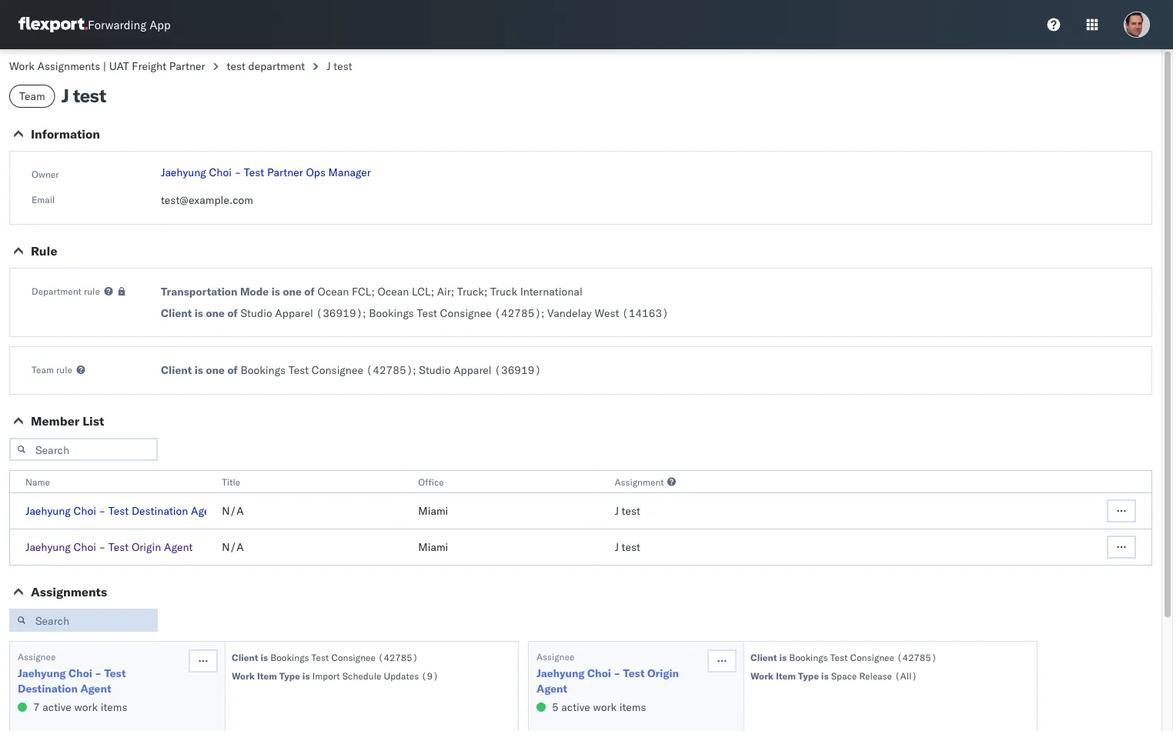 Task type: describe. For each thing, give the bounding box(es) containing it.
1 truck from the left
[[457, 285, 484, 298]]

test inside assignee jaehyung choi - test destination agent
[[104, 667, 126, 680]]

transportation
[[161, 285, 237, 298]]

rule for team rule
[[56, 364, 72, 375]]

member
[[31, 413, 79, 429]]

0 horizontal spatial work
[[9, 59, 35, 73]]

0 vertical spatial jaehyung choi - test destination agent link
[[25, 504, 220, 518]]

mode
[[240, 285, 269, 298]]

jaehyung for jaehyung choi - test origin agent
[[25, 540, 71, 554]]

client inside client is bookings test consignee (42785) work item type is import schedule updates (9)
[[232, 652, 258, 663]]

item for jaehyung choi - test origin agent
[[776, 670, 796, 682]]

1 vertical spatial apparel
[[453, 363, 492, 377]]

uat
[[109, 59, 129, 73]]

department
[[248, 59, 305, 73]]

owner
[[32, 168, 59, 180]]

- for partner
[[234, 165, 241, 179]]

0 horizontal spatial apparel
[[275, 306, 313, 320]]

of for studio apparel (36919)
[[227, 306, 238, 320]]

Search text field
[[9, 609, 158, 632]]

choi inside assignee jaehyung choi - test destination agent
[[68, 667, 92, 680]]

fcl
[[352, 285, 371, 298]]

choi for partner
[[209, 165, 232, 179]]

work assignments | uat freight partner link
[[9, 59, 205, 73]]

jaehyung choi - test origin agent
[[25, 540, 193, 554]]

(42785) inside client is bookings test consignee (42785) work item type is space release (all)
[[897, 652, 937, 663]]

forwarding app
[[88, 17, 171, 32]]

air
[[437, 285, 451, 298]]

ops
[[306, 165, 326, 179]]

updates
[[384, 670, 419, 682]]

jaehyung choi - test destination agent n/a
[[25, 504, 244, 518]]

jaehyung inside assignee jaehyung choi - test destination agent
[[18, 667, 66, 680]]

jaehyung inside assignee jaehyung choi - test origin agent
[[536, 667, 585, 680]]

app
[[149, 17, 171, 32]]

release
[[859, 670, 892, 682]]

test inside client is bookings test consignee (42785) work item type is space release (all)
[[830, 652, 848, 663]]

consignee inside client is bookings test consignee (42785) work item type is space release (all)
[[850, 652, 894, 663]]

origin inside assignee jaehyung choi - test origin agent
[[647, 667, 679, 680]]

forwarding app link
[[18, 17, 171, 32]]

assignment
[[615, 476, 664, 488]]

1 horizontal spatial studio
[[419, 363, 451, 377]]

active for 7
[[43, 700, 71, 714]]

assignee for jaehyung choi - test destination agent
[[18, 651, 56, 662]]

work for destination
[[74, 700, 98, 714]]

0 horizontal spatial jaehyung choi - test origin agent link
[[25, 540, 193, 554]]

of for bookings test consignee (42785)
[[227, 363, 238, 377]]

jaehyung for jaehyung choi - test destination agent n/a
[[25, 504, 71, 518]]

1 vertical spatial assignments
[[31, 584, 107, 600]]

1 horizontal spatial destination
[[132, 504, 188, 518]]

name
[[25, 476, 50, 488]]

Search text field
[[9, 438, 158, 461]]

client is bookings test consignee (42785) work item type is space release (all)
[[750, 652, 937, 682]]

7
[[33, 700, 40, 714]]

5
[[552, 700, 559, 714]]

email
[[32, 194, 55, 205]]

(9)
[[421, 670, 438, 682]]

0 vertical spatial partner
[[169, 59, 205, 73]]

0 vertical spatial assignments
[[37, 59, 100, 73]]

one for studio apparel (36919)
[[206, 306, 225, 320]]

- for destination
[[99, 504, 106, 518]]

1 n/a from the top
[[222, 504, 244, 518]]

transportation mode is one of
[[161, 285, 315, 298]]

one for bookings test consignee (42785)
[[206, 363, 225, 377]]

work assignments | uat freight partner
[[9, 59, 205, 73]]

2 n/a from the top
[[222, 540, 244, 554]]

- for origin
[[99, 540, 106, 554]]

international
[[520, 285, 582, 298]]

test department link
[[227, 59, 305, 73]]

0 vertical spatial of
[[304, 285, 315, 298]]

type for jaehyung choi - test origin agent
[[798, 670, 819, 682]]

2 ocean from the left
[[377, 285, 409, 298]]

items for 5 active work items
[[619, 700, 646, 714]]

schedule
[[342, 670, 381, 682]]

0 horizontal spatial origin
[[132, 540, 161, 554]]

0 vertical spatial studio
[[241, 306, 272, 320]]

|
[[103, 59, 106, 73]]

client is one of for studio apparel (36919)
[[161, 306, 238, 320]]



Task type: locate. For each thing, give the bounding box(es) containing it.
miami for jaehyung choi - test origin agent
[[418, 540, 448, 554]]

1 vertical spatial jaehyung choi - test origin agent link
[[536, 666, 706, 697]]

jaehyung choi - test origin agent link up 5 active work items
[[536, 666, 706, 697]]

title
[[222, 476, 240, 488]]

0 horizontal spatial work
[[74, 700, 98, 714]]

-
[[234, 165, 241, 179], [99, 504, 106, 518], [99, 540, 106, 554], [95, 667, 102, 680], [614, 667, 620, 680]]

assignee jaehyung choi - test destination agent
[[18, 651, 126, 695]]

assignee up 5
[[536, 651, 574, 662]]

west
[[595, 306, 619, 320]]

0 horizontal spatial studio
[[241, 306, 272, 320]]

1 vertical spatial origin
[[647, 667, 679, 680]]

studio down mode
[[241, 306, 272, 320]]

truck left international
[[490, 285, 517, 298]]

1 client is one of from the top
[[161, 306, 238, 320]]

0 horizontal spatial destination
[[18, 682, 78, 695]]

team up information
[[19, 89, 45, 103]]

apparel down studio apparel (36919) ; bookings test consignee (42785) ; vandelay west (14163)
[[453, 363, 492, 377]]

0 horizontal spatial (36919)
[[316, 306, 363, 320]]

assignee jaehyung choi - test origin agent
[[536, 651, 679, 695]]

jaehyung choi - test partner ops manager
[[161, 165, 371, 179]]

agent inside assignee jaehyung choi - test destination agent
[[80, 682, 111, 695]]

1 vertical spatial (36919)
[[494, 363, 541, 377]]

active
[[43, 700, 71, 714], [561, 700, 590, 714]]

0 vertical spatial (36919)
[[316, 306, 363, 320]]

0 horizontal spatial type
[[279, 670, 300, 682]]

test
[[244, 165, 264, 179], [417, 306, 437, 320], [288, 363, 309, 377], [108, 504, 129, 518], [108, 540, 129, 554], [311, 652, 329, 663], [830, 652, 848, 663], [104, 667, 126, 680], [623, 667, 645, 680]]

jaehyung choi - test origin agent link
[[25, 540, 193, 554], [536, 666, 706, 697]]

work for jaehyung choi - test destination agent
[[232, 670, 255, 682]]

test inside assignee jaehyung choi - test origin agent
[[623, 667, 645, 680]]

bookings test consignee (42785) ; studio apparel (36919)
[[241, 363, 541, 377]]

;
[[371, 285, 375, 298], [431, 285, 434, 298], [451, 285, 454, 298], [484, 285, 487, 298], [363, 306, 366, 320], [541, 306, 544, 320], [413, 363, 416, 377]]

1 ocean from the left
[[317, 285, 349, 298]]

ocean left fcl on the left top of the page
[[317, 285, 349, 298]]

5 active work items
[[552, 700, 646, 714]]

jaehyung choi - test destination agent link up 7 active work items
[[18, 666, 187, 697]]

work down assignee jaehyung choi - test origin agent at the bottom of the page
[[593, 700, 617, 714]]

list
[[83, 413, 104, 429]]

1 vertical spatial one
[[206, 306, 225, 320]]

(36919)
[[316, 306, 363, 320], [494, 363, 541, 377]]

ocean left lcl
[[377, 285, 409, 298]]

rule
[[84, 285, 100, 297], [56, 364, 72, 375]]

work inside client is bookings test consignee (42785) work item type is import schedule updates (9)
[[232, 670, 255, 682]]

work
[[74, 700, 98, 714], [593, 700, 617, 714]]

lcl
[[412, 285, 431, 298]]

choi inside assignee jaehyung choi - test origin agent
[[587, 667, 611, 680]]

active for 5
[[561, 700, 590, 714]]

apparel
[[275, 306, 313, 320], [453, 363, 492, 377]]

2 active from the left
[[561, 700, 590, 714]]

jaehyung
[[161, 165, 206, 179], [25, 504, 71, 518], [25, 540, 71, 554], [18, 667, 66, 680], [536, 667, 585, 680]]

import
[[312, 670, 340, 682]]

information
[[31, 126, 100, 142]]

test
[[227, 59, 245, 73], [334, 59, 352, 73], [73, 84, 106, 107], [622, 504, 640, 518], [622, 540, 640, 554]]

(all)
[[894, 670, 917, 682]]

j test
[[327, 59, 352, 73], [61, 84, 106, 107], [615, 504, 640, 518], [615, 540, 640, 554]]

1 horizontal spatial type
[[798, 670, 819, 682]]

test@example.com
[[161, 193, 253, 207]]

1 horizontal spatial items
[[619, 700, 646, 714]]

type inside client is bookings test consignee (42785) work item type is import schedule updates (9)
[[279, 670, 300, 682]]

work for jaehyung choi - test origin agent
[[750, 670, 774, 682]]

apparel down transportation mode is one of
[[275, 306, 313, 320]]

- down 'jaehyung choi - test destination agent n/a'
[[99, 540, 106, 554]]

1 horizontal spatial rule
[[84, 285, 100, 297]]

0 horizontal spatial assignee
[[18, 651, 56, 662]]

assignee inside assignee jaehyung choi - test destination agent
[[18, 651, 56, 662]]

is
[[271, 285, 280, 298], [195, 306, 203, 320], [195, 363, 203, 377], [261, 652, 268, 663], [779, 652, 787, 663], [302, 670, 310, 682], [821, 670, 829, 682]]

team up the member at the left bottom of page
[[32, 364, 54, 375]]

0 horizontal spatial rule
[[56, 364, 72, 375]]

work for origin
[[593, 700, 617, 714]]

type left import
[[279, 670, 300, 682]]

1 work from the left
[[74, 700, 98, 714]]

agent inside assignee jaehyung choi - test origin agent
[[536, 682, 567, 695]]

flexport. image
[[18, 17, 88, 32]]

1 vertical spatial client is one of
[[161, 363, 238, 377]]

2 type from the left
[[798, 670, 819, 682]]

team
[[19, 89, 45, 103], [32, 364, 54, 375]]

choi up 7 active work items
[[68, 667, 92, 680]]

department rule
[[32, 285, 100, 297]]

1 horizontal spatial origin
[[647, 667, 679, 680]]

active right 5
[[561, 700, 590, 714]]

type
[[279, 670, 300, 682], [798, 670, 819, 682]]

- up test@example.com
[[234, 165, 241, 179]]

assignments left |
[[37, 59, 100, 73]]

type for jaehyung choi - test destination agent
[[279, 670, 300, 682]]

jaehyung choi - test destination agent link up jaehyung choi - test origin agent
[[25, 504, 220, 518]]

member list
[[31, 413, 104, 429]]

1 vertical spatial studio
[[419, 363, 451, 377]]

1 vertical spatial destination
[[18, 682, 78, 695]]

office
[[418, 476, 444, 488]]

0 horizontal spatial partner
[[169, 59, 205, 73]]

2 truck from the left
[[490, 285, 517, 298]]

partner left ops
[[267, 165, 303, 179]]

item left the space
[[776, 670, 796, 682]]

1 vertical spatial miami
[[418, 540, 448, 554]]

studio
[[241, 306, 272, 320], [419, 363, 451, 377]]

jaehyung for jaehyung choi - test partner ops manager
[[161, 165, 206, 179]]

destination
[[132, 504, 188, 518], [18, 682, 78, 695]]

ocean fcl ; ocean lcl ; air ; truck ; truck international
[[317, 285, 582, 298]]

test inside client is bookings test consignee (42785) work item type is import schedule updates (9)
[[311, 652, 329, 663]]

2 miami from the top
[[418, 540, 448, 554]]

assignee
[[18, 651, 56, 662], [536, 651, 574, 662]]

0 vertical spatial team
[[19, 89, 45, 103]]

j
[[327, 59, 331, 73], [61, 84, 69, 107], [615, 504, 619, 518], [615, 540, 619, 554]]

vandelay
[[547, 306, 592, 320]]

rule right department
[[84, 285, 100, 297]]

1 active from the left
[[43, 700, 71, 714]]

1 horizontal spatial work
[[232, 670, 255, 682]]

one
[[283, 285, 302, 298], [206, 306, 225, 320], [206, 363, 225, 377]]

studio down studio apparel (36919) ; bookings test consignee (42785) ; vandelay west (14163)
[[419, 363, 451, 377]]

client inside client is bookings test consignee (42785) work item type is space release (all)
[[750, 652, 777, 663]]

bookings inside client is bookings test consignee (42785) work item type is space release (all)
[[789, 652, 828, 663]]

item inside client is bookings test consignee (42785) work item type is space release (all)
[[776, 670, 796, 682]]

0 vertical spatial n/a
[[222, 504, 244, 518]]

department
[[32, 285, 81, 297]]

(42785)
[[494, 306, 541, 320], [366, 363, 413, 377], [378, 652, 418, 663], [897, 652, 937, 663]]

assignee inside assignee jaehyung choi - test origin agent
[[536, 651, 574, 662]]

1 horizontal spatial partner
[[267, 165, 303, 179]]

0 horizontal spatial items
[[101, 700, 127, 714]]

0 vertical spatial one
[[283, 285, 302, 298]]

2 client is one of from the top
[[161, 363, 238, 377]]

bookings inside client is bookings test consignee (42785) work item type is import schedule updates (9)
[[270, 652, 309, 663]]

choi
[[209, 165, 232, 179], [73, 504, 96, 518], [73, 540, 96, 554], [68, 667, 92, 680], [587, 667, 611, 680]]

miami for jaehyung choi - test destination agent
[[418, 504, 448, 518]]

1 type from the left
[[279, 670, 300, 682]]

destination up 7 on the left bottom of page
[[18, 682, 78, 695]]

1 vertical spatial n/a
[[222, 540, 244, 554]]

team for team rule
[[32, 364, 54, 375]]

consignee
[[440, 306, 492, 320], [312, 363, 363, 377], [331, 652, 376, 663], [850, 652, 894, 663]]

- up 7 active work items
[[95, 667, 102, 680]]

items down assignee jaehyung choi - test destination agent
[[101, 700, 127, 714]]

test department
[[227, 59, 305, 73]]

- inside assignee jaehyung choi - test destination agent
[[95, 667, 102, 680]]

1 horizontal spatial (36919)
[[494, 363, 541, 377]]

assignments
[[37, 59, 100, 73], [31, 584, 107, 600]]

1 horizontal spatial item
[[776, 670, 796, 682]]

2 work from the left
[[593, 700, 617, 714]]

1 assignee from the left
[[18, 651, 56, 662]]

active right 7 on the left bottom of page
[[43, 700, 71, 714]]

0 horizontal spatial ocean
[[317, 285, 349, 298]]

work inside client is bookings test consignee (42785) work item type is space release (all)
[[750, 670, 774, 682]]

assignee up 7 on the left bottom of page
[[18, 651, 56, 662]]

forwarding
[[88, 17, 146, 32]]

miami
[[418, 504, 448, 518], [418, 540, 448, 554]]

rule up member list
[[56, 364, 72, 375]]

work
[[9, 59, 35, 73], [232, 670, 255, 682], [750, 670, 774, 682]]

1 items from the left
[[101, 700, 127, 714]]

1 horizontal spatial jaehyung choi - test origin agent link
[[536, 666, 706, 697]]

1 horizontal spatial apparel
[[453, 363, 492, 377]]

0 vertical spatial jaehyung choi - test origin agent link
[[25, 540, 193, 554]]

client is one of
[[161, 306, 238, 320], [161, 363, 238, 377]]

studio apparel (36919) ; bookings test consignee (42785) ; vandelay west (14163)
[[241, 306, 669, 320]]

space
[[831, 670, 857, 682]]

client is bookings test consignee (42785) work item type is import schedule updates (9)
[[232, 652, 438, 682]]

(14163)
[[622, 306, 669, 320]]

freight
[[132, 59, 166, 73]]

0 vertical spatial miami
[[418, 504, 448, 518]]

choi up 5 active work items
[[587, 667, 611, 680]]

jaehyung choi - test destination agent link
[[25, 504, 220, 518], [18, 666, 187, 697]]

origin
[[132, 540, 161, 554], [647, 667, 679, 680]]

agent
[[191, 504, 220, 518], [164, 540, 193, 554], [80, 682, 111, 695], [536, 682, 567, 695]]

1 horizontal spatial active
[[561, 700, 590, 714]]

partner right freight
[[169, 59, 205, 73]]

1 horizontal spatial truck
[[490, 285, 517, 298]]

1 horizontal spatial work
[[593, 700, 617, 714]]

truck
[[457, 285, 484, 298], [490, 285, 517, 298]]

0 horizontal spatial truck
[[457, 285, 484, 298]]

0 vertical spatial client is one of
[[161, 306, 238, 320]]

0 horizontal spatial active
[[43, 700, 71, 714]]

manager
[[328, 165, 371, 179]]

0 vertical spatial origin
[[132, 540, 161, 554]]

team for team
[[19, 89, 45, 103]]

destination inside assignee jaehyung choi - test destination agent
[[18, 682, 78, 695]]

of
[[304, 285, 315, 298], [227, 306, 238, 320], [227, 363, 238, 377]]

work down assignee jaehyung choi - test destination agent
[[74, 700, 98, 714]]

2 assignee from the left
[[536, 651, 574, 662]]

1 horizontal spatial assignee
[[536, 651, 574, 662]]

type left the space
[[798, 670, 819, 682]]

7 active work items
[[33, 700, 127, 714]]

1 vertical spatial of
[[227, 306, 238, 320]]

rule
[[31, 243, 57, 259]]

assignee for jaehyung choi - test origin agent
[[536, 651, 574, 662]]

1 miami from the top
[[418, 504, 448, 518]]

1 horizontal spatial ocean
[[377, 285, 409, 298]]

1 vertical spatial jaehyung choi - test destination agent link
[[18, 666, 187, 697]]

item for jaehyung choi - test destination agent
[[257, 670, 277, 682]]

truck right air
[[457, 285, 484, 298]]

bookings
[[369, 306, 414, 320], [241, 363, 286, 377], [270, 652, 309, 663], [789, 652, 828, 663]]

choi up jaehyung choi - test origin agent
[[73, 504, 96, 518]]

item left import
[[257, 670, 277, 682]]

type inside client is bookings test consignee (42785) work item type is space release (all)
[[798, 670, 819, 682]]

2 item from the left
[[776, 670, 796, 682]]

0 vertical spatial apparel
[[275, 306, 313, 320]]

2 items from the left
[[619, 700, 646, 714]]

items down assignee jaehyung choi - test origin agent at the bottom of the page
[[619, 700, 646, 714]]

choi for origin
[[73, 540, 96, 554]]

items
[[101, 700, 127, 714], [619, 700, 646, 714]]

0 vertical spatial destination
[[132, 504, 188, 518]]

1 vertical spatial partner
[[267, 165, 303, 179]]

jaehyung choi - test origin agent link down 'jaehyung choi - test destination agent n/a'
[[25, 540, 193, 554]]

2 vertical spatial of
[[227, 363, 238, 377]]

0 vertical spatial rule
[[84, 285, 100, 297]]

assignments up search text field at the left of page
[[31, 584, 107, 600]]

partner
[[169, 59, 205, 73], [267, 165, 303, 179]]

jaehyung choi - test partner ops manager link
[[161, 165, 371, 179]]

- up 5 active work items
[[614, 667, 620, 680]]

choi for destination
[[73, 504, 96, 518]]

rule for department rule
[[84, 285, 100, 297]]

items for 7 active work items
[[101, 700, 127, 714]]

client
[[161, 306, 192, 320], [161, 363, 192, 377], [232, 652, 258, 663], [750, 652, 777, 663]]

destination up jaehyung choi - test origin agent
[[132, 504, 188, 518]]

item
[[257, 670, 277, 682], [776, 670, 796, 682]]

2 vertical spatial one
[[206, 363, 225, 377]]

1 vertical spatial team
[[32, 364, 54, 375]]

item inside client is bookings test consignee (42785) work item type is import schedule updates (9)
[[257, 670, 277, 682]]

- inside assignee jaehyung choi - test origin agent
[[614, 667, 620, 680]]

team rule
[[32, 364, 72, 375]]

choi up test@example.com
[[209, 165, 232, 179]]

n/a
[[222, 504, 244, 518], [222, 540, 244, 554]]

0 horizontal spatial item
[[257, 670, 277, 682]]

client is one of for bookings test consignee (42785)
[[161, 363, 238, 377]]

ocean
[[317, 285, 349, 298], [377, 285, 409, 298]]

1 vertical spatial rule
[[56, 364, 72, 375]]

choi down 'jaehyung choi - test destination agent n/a'
[[73, 540, 96, 554]]

- up jaehyung choi - test origin agent
[[99, 504, 106, 518]]

consignee inside client is bookings test consignee (42785) work item type is import schedule updates (9)
[[331, 652, 376, 663]]

2 horizontal spatial work
[[750, 670, 774, 682]]

(42785) inside client is bookings test consignee (42785) work item type is import schedule updates (9)
[[378, 652, 418, 663]]

1 item from the left
[[257, 670, 277, 682]]



Task type: vqa. For each thing, say whether or not it's contained in the screenshot.
the bottommost Studio
yes



